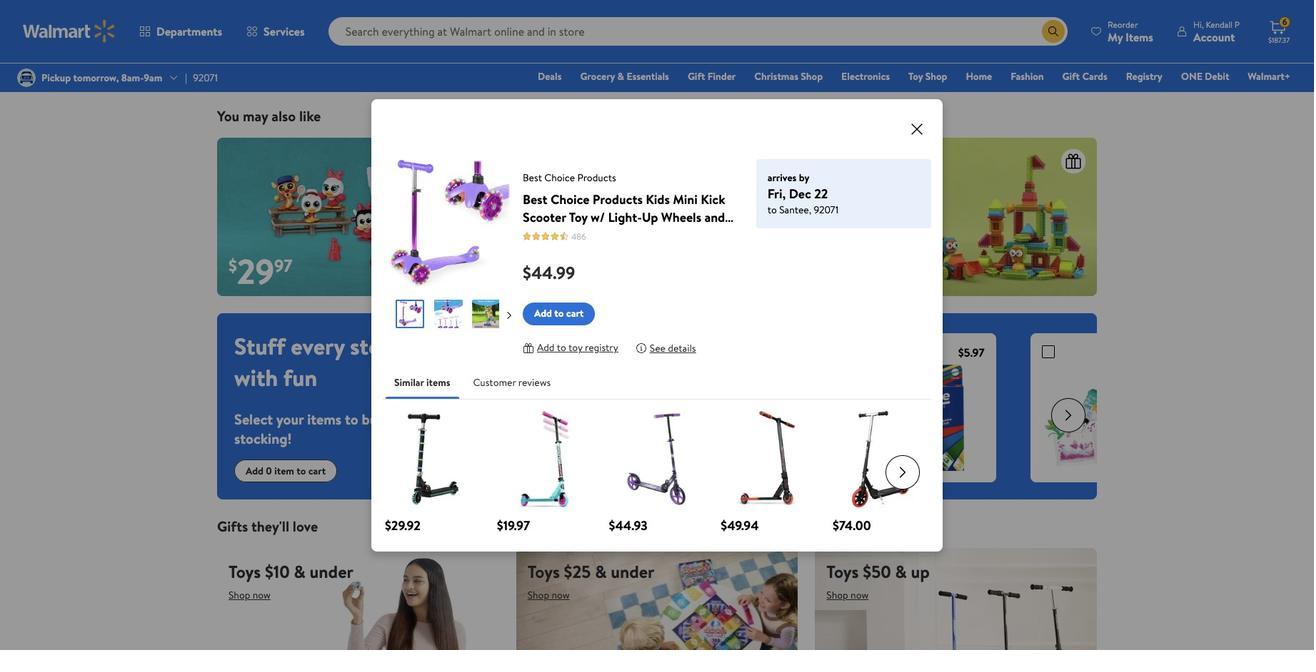 Task type: locate. For each thing, give the bounding box(es) containing it.
bar
[[638, 226, 657, 244]]

toys for toys $10 & under
[[229, 560, 261, 585]]

0 vertical spatial cart
[[566, 307, 584, 321]]

1 horizontal spatial now
[[552, 589, 570, 603]]

toys left $25
[[528, 560, 560, 585]]

shop now button for $50
[[827, 585, 869, 607]]

to left build
[[345, 410, 358, 429]]

0 horizontal spatial cart
[[308, 464, 326, 479]]

shop inside toys $50 & up shop now
[[827, 589, 849, 603]]

toys
[[229, 560, 261, 585], [528, 560, 560, 585], [827, 560, 859, 585]]

toys left $10
[[229, 560, 261, 585]]

toys inside toys $10 & under shop now
[[229, 560, 261, 585]]

now down $10
[[253, 589, 271, 603]]

under for toys $10 & under
[[310, 560, 353, 585]]

one debit
[[1182, 69, 1230, 84]]

to up add to toy registry button
[[555, 307, 564, 321]]

add
[[534, 307, 552, 321], [537, 341, 555, 355], [246, 464, 264, 479]]

toy
[[569, 341, 583, 355]]

add inside "add to cart" button
[[534, 307, 552, 321]]

shop for toys $10 & under
[[229, 589, 250, 603]]

add left toy
[[537, 341, 555, 355]]

to left santee,
[[768, 203, 777, 217]]

category toys $25 & under image
[[516, 549, 798, 651]]

add down $44.99
[[534, 307, 552, 321]]

best up scooter
[[523, 170, 542, 185]]

now inside toys $10 & under shop now
[[253, 589, 271, 603]]

toys $10 & under shop now
[[229, 560, 353, 603]]

1 under from the left
[[310, 560, 353, 585]]

add left 0
[[246, 464, 264, 479]]

2 best from the top
[[523, 190, 548, 208]]

fun
[[283, 362, 317, 394]]

next slide of list image
[[501, 307, 518, 324], [886, 456, 920, 490]]

3 now from the left
[[851, 589, 869, 603]]

products up "w/"
[[578, 170, 616, 185]]

1 horizontal spatial shop now button
[[528, 585, 570, 607]]

1 vertical spatial next slide of list image
[[886, 456, 920, 490]]

and
[[705, 208, 725, 226]]

now for $25
[[552, 589, 570, 603]]

$ for 29
[[229, 254, 237, 278]]

products up the t-
[[593, 190, 643, 208]]

22
[[815, 185, 828, 203]]

best up height
[[523, 190, 548, 208]]

now down $50
[[851, 589, 869, 603]]

44
[[536, 248, 580, 296]]

toy inside the best choice products best choice products kids mini kick scooter toy w/ light-up wheels and height adjustable t-bar - purple
[[569, 208, 588, 226]]

cart
[[566, 307, 584, 321], [308, 464, 326, 479]]

$ down height
[[528, 254, 536, 278]]

best choice products kids mini kick scooter toy w/ light-up wheels and height adjustable t-bar - purple image
[[516, 138, 798, 297]]

0 horizontal spatial shop now button
[[229, 585, 271, 607]]

items right similar
[[427, 375, 451, 390]]

& for toys $50 & up
[[896, 560, 907, 585]]

2 under from the left
[[611, 560, 655, 585]]

& inside "toys $25 & under shop now"
[[595, 560, 607, 585]]

now for $50
[[851, 589, 869, 603]]

3 shop now button from the left
[[827, 585, 869, 607]]

wheels
[[662, 208, 702, 226]]

1 vertical spatial items
[[307, 410, 342, 429]]

items inside $44.99 dialog
[[427, 375, 451, 390]]

97
[[274, 254, 293, 278]]

toy right electronics link
[[909, 69, 923, 84]]

2 gift from the left
[[1063, 69, 1080, 84]]

to right item
[[297, 464, 306, 479]]

$19.97 link
[[497, 411, 594, 535]]

toys left $50
[[827, 560, 859, 585]]

toy
[[909, 69, 923, 84], [569, 208, 588, 226]]

toy up 486
[[569, 208, 588, 226]]

0 vertical spatial best
[[523, 170, 542, 185]]

christmas shop
[[755, 69, 823, 84]]

0 vertical spatial items
[[427, 375, 451, 390]]

0 horizontal spatial items
[[307, 410, 342, 429]]

486
[[572, 230, 586, 243]]

1 gift from the left
[[688, 69, 705, 84]]

similar
[[394, 375, 424, 390]]

1 horizontal spatial toys
[[528, 560, 560, 585]]

next slide of list image
[[1052, 398, 1086, 433]]

products
[[578, 170, 616, 185], [593, 190, 643, 208]]

similar items
[[394, 375, 451, 390]]

$10
[[265, 560, 290, 585]]

select your items to build the perfect stocking!
[[234, 410, 467, 449]]

kick
[[701, 190, 726, 208]]

2 $ from the left
[[528, 254, 536, 278]]

add to cart button
[[523, 303, 595, 325]]

add inside add to toy registry button
[[537, 341, 555, 355]]

to inside add to toy registry button
[[557, 341, 566, 355]]

walmart+
[[1249, 69, 1291, 84]]

1 vertical spatial toy
[[569, 208, 588, 226]]

0 horizontal spatial now
[[253, 589, 271, 603]]

stocking
[[350, 331, 436, 362]]

$ inside $ 29 97
[[229, 254, 237, 278]]

perfect
[[420, 410, 467, 429]]

4 link
[[686, 44, 720, 78]]

1 vertical spatial add
[[537, 341, 555, 355]]

under inside toys $10 & under shop now
[[310, 560, 353, 585]]

stocking!
[[234, 429, 292, 449]]

items right your
[[307, 410, 342, 429]]

& right $25
[[595, 560, 607, 585]]

1 now from the left
[[253, 589, 271, 603]]

category toys $10 & under image
[[217, 549, 499, 651]]

1 horizontal spatial gift
[[1063, 69, 1080, 84]]

to inside "add 0 item to cart" button
[[297, 464, 306, 479]]

1 $ from the left
[[229, 254, 237, 278]]

cart up toy
[[566, 307, 584, 321]]

deals link
[[532, 69, 568, 84]]

now inside toys $50 & up shop now
[[851, 589, 869, 603]]

& inside toys $50 & up shop now
[[896, 560, 907, 585]]

1 vertical spatial products
[[593, 190, 643, 208]]

1 horizontal spatial toy
[[909, 69, 923, 84]]

add inside "add 0 item to cart" button
[[246, 464, 264, 479]]

may
[[243, 107, 268, 126]]

add for add to toy registry
[[537, 341, 555, 355]]

choice up scooter
[[545, 170, 575, 185]]

light-
[[608, 208, 642, 226]]

home
[[966, 69, 993, 84]]

& left up
[[896, 560, 907, 585]]

under down love
[[310, 560, 353, 585]]

purple
[[667, 226, 704, 244]]

deals
[[538, 69, 562, 84]]

cart right item
[[308, 464, 326, 479]]

electronics link
[[835, 69, 897, 84]]

gift for gift finder
[[688, 69, 705, 84]]

5
[[746, 52, 752, 68]]

2 horizontal spatial now
[[851, 589, 869, 603]]

arrives by fri, dec 22 to santee, 92071
[[768, 170, 839, 217]]

under for toys $25 & under
[[611, 560, 655, 585]]

to left toy
[[557, 341, 566, 355]]

$ left 97
[[229, 254, 237, 278]]

$ 29 97
[[229, 248, 293, 296]]

1 shop now button from the left
[[229, 585, 271, 607]]

walmart+ link
[[1242, 69, 1298, 84]]

see details
[[650, 341, 696, 355]]

shop for toys $50 & up
[[827, 589, 849, 603]]

toys $25 & under shop now
[[528, 560, 655, 603]]

3 toys from the left
[[827, 560, 859, 585]]

kinetic sand surprise wild critters play set with storage $4.97 image
[[542, 362, 651, 472]]

0 vertical spatial choice
[[545, 170, 575, 185]]

0 horizontal spatial toys
[[229, 560, 261, 585]]

shop now button
[[229, 585, 271, 607], [528, 585, 570, 607], [827, 585, 869, 607]]

1 horizontal spatial items
[[427, 375, 451, 390]]

$5.97
[[959, 345, 985, 361]]

by
[[799, 170, 810, 185]]

shop now button for $10
[[229, 585, 271, 607]]

under down $44.93
[[611, 560, 655, 585]]

None checkbox
[[1043, 346, 1056, 359]]

now down $25
[[552, 589, 570, 603]]

gift down 4
[[688, 69, 705, 84]]

now inside "toys $25 & under shop now"
[[552, 589, 570, 603]]

$50
[[863, 560, 892, 585]]

stem building toys, contixo st5 144 pcs bristle shape 3d tiles set construction learning stacking educational block, creativity beyond imagination, inspirational, recreational toy for kids ages 3-8 image
[[815, 138, 1097, 297]]

2 horizontal spatial toys
[[827, 560, 859, 585]]

gift for gift cards
[[1063, 69, 1080, 84]]

1 horizontal spatial cart
[[566, 307, 584, 321]]

toys for toys $50 & up
[[827, 560, 859, 585]]

& right $10
[[294, 560, 306, 585]]

choice left "w/"
[[551, 190, 590, 208]]

under inside "toys $25 & under shop now"
[[611, 560, 655, 585]]

1 horizontal spatial under
[[611, 560, 655, 585]]

2 toys from the left
[[528, 560, 560, 585]]

disney doorables new ultimate pep rally, collectible figure set, styles may vary, kids toys for ages 5 up, walmart exclusive image
[[217, 138, 499, 297]]

None checkbox
[[542, 346, 554, 359]]

1 toys from the left
[[229, 560, 261, 585]]

1 horizontal spatial next slide of list image
[[886, 456, 920, 490]]

1 link
[[549, 44, 583, 78]]

0 horizontal spatial next slide of list image
[[501, 307, 518, 324]]

2 now from the left
[[552, 589, 570, 603]]

toys inside toys $50 & up shop now
[[827, 560, 859, 585]]

reviews
[[519, 375, 551, 390]]

$74.00
[[833, 517, 871, 535]]

under
[[310, 560, 353, 585], [611, 560, 655, 585]]

registry link
[[1120, 69, 1169, 84]]

they'll
[[251, 517, 289, 537]]

2 shop now button from the left
[[528, 585, 570, 607]]

-
[[660, 226, 664, 244]]

next page image
[[786, 50, 803, 73]]

gift left "cards"
[[1063, 69, 1080, 84]]

2 horizontal spatial shop now button
[[827, 585, 869, 607]]

$44.99
[[523, 260, 575, 285]]

0 vertical spatial toy
[[909, 69, 923, 84]]

$29.92
[[385, 517, 421, 535]]

1 vertical spatial best
[[523, 190, 548, 208]]

to
[[768, 203, 777, 217], [555, 307, 564, 321], [557, 341, 566, 355], [345, 410, 358, 429], [297, 464, 306, 479]]

1 vertical spatial cart
[[308, 464, 326, 479]]

0 vertical spatial add
[[534, 307, 552, 321]]

choice
[[545, 170, 575, 185], [551, 190, 590, 208]]

$ inside the $ 44
[[528, 254, 536, 278]]

add to toy registry
[[537, 341, 619, 355]]

0 horizontal spatial toy
[[569, 208, 588, 226]]

shop inside toys $10 & under shop now
[[229, 589, 250, 603]]

Walmart Site-Wide search field
[[328, 17, 1068, 46]]

0 horizontal spatial gift
[[688, 69, 705, 84]]

add to toy registry button
[[523, 337, 619, 360]]

& right grocery
[[618, 69, 625, 84]]

debit
[[1205, 69, 1230, 84]]

& inside toys $10 & under shop now
[[294, 560, 306, 585]]

& for toys $25 & under
[[595, 560, 607, 585]]

3 link
[[640, 44, 675, 78]]

0 horizontal spatial under
[[310, 560, 353, 585]]

0 horizontal spatial $
[[229, 254, 237, 278]]

toys inside "toys $25 & under shop now"
[[528, 560, 560, 585]]

2 vertical spatial add
[[246, 464, 264, 479]]

1 horizontal spatial $
[[528, 254, 536, 278]]

shop inside "toys $25 & under shop now"
[[528, 589, 550, 603]]



Task type: vqa. For each thing, say whether or not it's contained in the screenshot.
Green Box Solutions Community Support & Social Action
no



Task type: describe. For each thing, give the bounding box(es) containing it.
fashion link
[[1005, 69, 1051, 84]]

fashion
[[1011, 69, 1044, 84]]

$19.97
[[497, 517, 530, 535]]

29
[[237, 248, 274, 296]]

toys $50 & up shop now
[[827, 560, 930, 603]]

fd807e6e 1a13 40cf a982 948dfb3f85f9.30b521da3fa84589e564ea30e269cf40.jpeg image
[[472, 300, 501, 328]]

electronics
[[842, 69, 890, 84]]

6 $187.37
[[1269, 16, 1290, 45]]

grocery
[[580, 69, 615, 84]]

mga's miniverse make it mini lifestyle series 1, replica collectibles, not edible, ages 8+ $7.99 image
[[1043, 362, 1152, 472]]

you may also like
[[217, 107, 321, 126]]

cf1b5fe0 e795 44dd 8832 f145c920426e.ca068f1bc8cbbad23fd80a4f63412312.jpeg image
[[434, 300, 463, 328]]

2 link
[[594, 44, 629, 78]]

$49.94 link
[[721, 411, 818, 535]]

christmas shop link
[[748, 69, 830, 84]]

see details link
[[636, 337, 696, 360]]

6
[[1283, 16, 1288, 28]]

3
[[654, 52, 660, 68]]

$44.99 dialog
[[372, 99, 943, 552]]

up
[[911, 560, 930, 585]]

registry
[[1127, 69, 1163, 84]]

see
[[650, 341, 666, 355]]

cart inside $44.99 dialog
[[566, 307, 584, 321]]

1
[[564, 52, 568, 68]]

customer
[[473, 375, 516, 390]]

$ for 44
[[528, 254, 536, 278]]

arrives
[[768, 170, 797, 185]]

category toys $50 & up image
[[816, 549, 1098, 651]]

height
[[523, 226, 562, 244]]

love
[[293, 517, 318, 537]]

$ 44
[[528, 248, 580, 296]]

christmas
[[755, 69, 799, 84]]

gift finder link
[[682, 69, 743, 84]]

gift cards
[[1063, 69, 1108, 84]]

grocery & essentials link
[[574, 69, 676, 84]]

best choice products kids mini kick scooter toy w light up wheels and height adjustable t bar purple_f8f88de3 b353 4e46 b9ae 5351e1c34df6.7bf13664281437eba53e4cf78de4706b.jpeg image
[[397, 301, 423, 327]]

items inside select your items to build the perfect stocking!
[[307, 410, 342, 429]]

santee,
[[780, 203, 812, 217]]

adjustable
[[565, 226, 624, 244]]

1 best from the top
[[523, 170, 542, 185]]

$4.97
[[624, 345, 651, 361]]

add for add to cart
[[534, 307, 552, 321]]

$25
[[564, 560, 591, 585]]

92071
[[814, 203, 839, 217]]

stuff every stocking with fun
[[234, 331, 436, 394]]

stuff
[[234, 331, 286, 362]]

2
[[609, 52, 615, 68]]

every
[[291, 331, 345, 362]]

fri,
[[768, 185, 786, 203]]

up
[[642, 208, 658, 226]]

4
[[700, 52, 707, 68]]

like
[[299, 107, 321, 126]]

details
[[668, 341, 696, 355]]

toy shop link
[[902, 69, 954, 84]]

& for toys $10 & under
[[294, 560, 306, 585]]

to inside arrives by fri, dec 22 to santee, 92071
[[768, 203, 777, 217]]

you
[[217, 107, 240, 126]]

one
[[1182, 69, 1203, 84]]

$29.92 link
[[385, 411, 482, 535]]

shop now button for $25
[[528, 585, 570, 607]]

scooter
[[523, 208, 567, 226]]

select
[[234, 410, 273, 429]]

essentials
[[627, 69, 669, 84]]

now for $10
[[253, 589, 271, 603]]

$49.94
[[721, 517, 759, 535]]

home link
[[960, 69, 999, 84]]

5 link
[[732, 44, 766, 78]]

add 0 item to cart
[[246, 464, 326, 479]]

gift finder
[[688, 69, 736, 84]]

t-
[[627, 226, 638, 244]]

close dialog image
[[909, 120, 926, 138]]

phase 10 card game, family game for adults & kids, challenging & exciting rummy-style play $5.97 image
[[876, 362, 985, 472]]

toys for toys $25 & under
[[528, 560, 560, 585]]

walmart image
[[23, 20, 116, 43]]

your
[[276, 410, 304, 429]]

0 vertical spatial products
[[578, 170, 616, 185]]

customer reviews
[[473, 375, 551, 390]]

registry
[[585, 341, 619, 355]]

0 vertical spatial next slide of list image
[[501, 307, 518, 324]]

mini
[[673, 190, 698, 208]]

toy shop
[[909, 69, 948, 84]]

gifts they'll love
[[217, 517, 318, 537]]

gift cards link
[[1056, 69, 1114, 84]]

to inside select your items to build the perfect stocking!
[[345, 410, 358, 429]]

1 vertical spatial choice
[[551, 190, 590, 208]]

similar items link
[[383, 365, 462, 400]]

the
[[396, 410, 417, 429]]

play-doh kitchen creations lil' noodle play dough set - 4 color (2 piece) $5.44 image
[[709, 362, 818, 472]]

kids
[[646, 190, 670, 208]]

w/
[[591, 208, 605, 226]]

shop for toys $25 & under
[[528, 589, 550, 603]]

finder
[[708, 69, 736, 84]]

customer reviews link
[[462, 365, 562, 400]]

$187.37
[[1269, 35, 1290, 45]]

gifts
[[217, 517, 248, 537]]

to inside "add to cart" button
[[555, 307, 564, 321]]

add for add 0 item to cart
[[246, 464, 264, 479]]

product best-choice-products-kids-mini-kick-scooter-toy-w-light-up-wheels-and-height-adjustable-t-bar-purple_f8f88de3-b353-4e46-b9ae-5351e1c34df6.7bf13664281437eba53e4cf78de4706b.jpeg image
[[383, 159, 512, 288]]

previous page image
[[512, 50, 529, 73]]

Search search field
[[328, 17, 1068, 46]]

$44.93
[[609, 517, 648, 535]]

also
[[272, 107, 296, 126]]

best choice products best choice products kids mini kick scooter toy w/ light-up wheels and height adjustable t-bar - purple
[[523, 170, 726, 244]]



